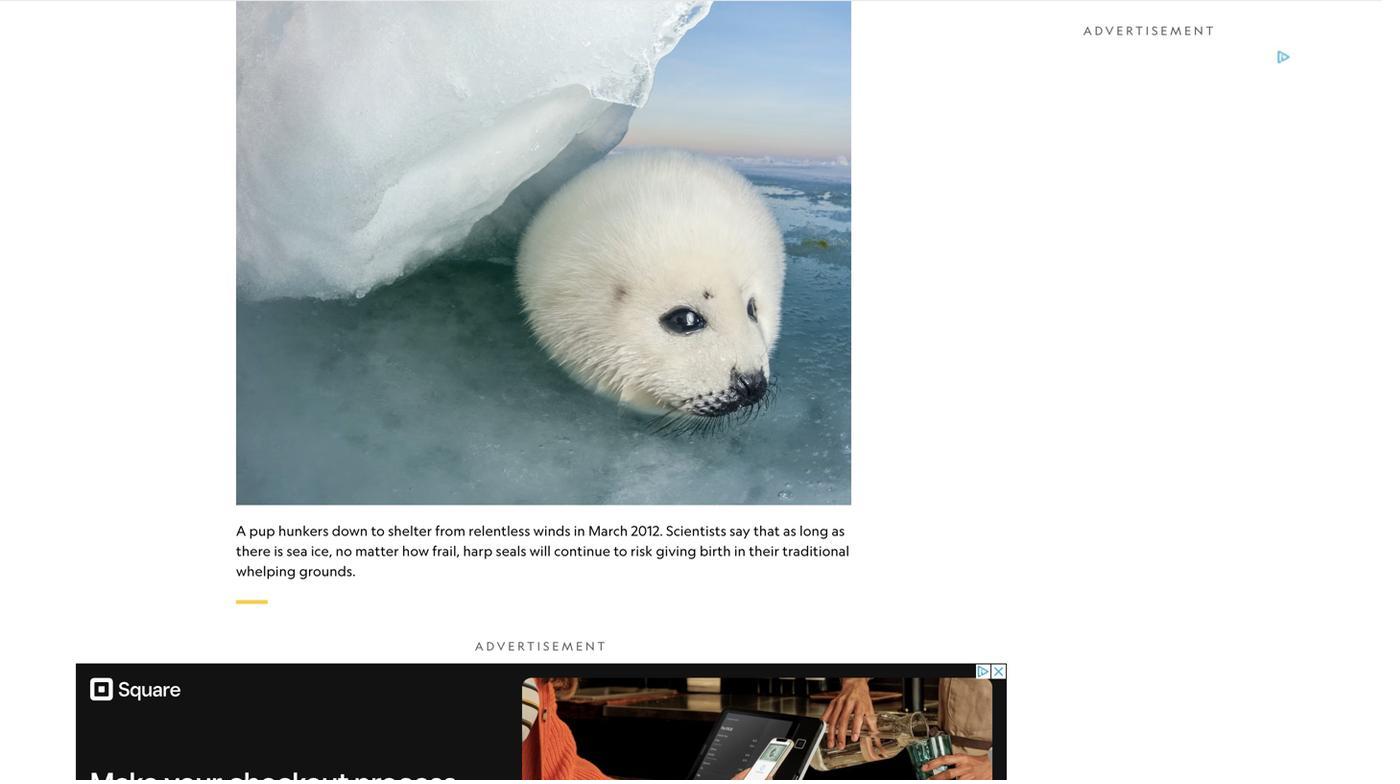 Task type: locate. For each thing, give the bounding box(es) containing it.
0 horizontal spatial as
[[783, 522, 796, 539]]

as right that
[[783, 522, 796, 539]]

to
[[371, 522, 385, 539], [614, 543, 627, 559]]

in down say
[[734, 543, 746, 559]]

to up matter on the bottom left
[[371, 522, 385, 539]]

as
[[783, 522, 796, 539], [832, 522, 845, 539]]

0 horizontal spatial to
[[371, 522, 385, 539]]

1 vertical spatial advertisement element
[[76, 664, 1007, 780]]

in up continue at left bottom
[[574, 522, 585, 539]]

relentless
[[469, 522, 530, 539]]

in
[[574, 522, 585, 539], [734, 543, 746, 559]]

as right long
[[832, 522, 845, 539]]

pup
[[249, 522, 275, 539]]

giving
[[656, 543, 697, 559]]

1 vertical spatial to
[[614, 543, 627, 559]]

0 vertical spatial in
[[574, 522, 585, 539]]

1 vertical spatial in
[[734, 543, 746, 559]]

long
[[800, 522, 829, 539]]

will
[[530, 543, 551, 559]]

seals
[[496, 543, 526, 559]]

a young fluffy white and wide eyed seal pup laying under a slanted ice boulder for shelter. image
[[236, 0, 851, 505]]

1 horizontal spatial as
[[832, 522, 845, 539]]

say
[[730, 522, 750, 539]]

advertisement element
[[1006, 48, 1294, 288], [76, 664, 1007, 780]]

to left risk
[[614, 543, 627, 559]]

from
[[435, 522, 466, 539]]

0 vertical spatial to
[[371, 522, 385, 539]]

matter
[[355, 543, 399, 559]]



Task type: describe. For each thing, give the bounding box(es) containing it.
0 vertical spatial advertisement element
[[1006, 48, 1294, 288]]

there
[[236, 543, 271, 559]]

sea
[[286, 543, 308, 559]]

march
[[588, 522, 628, 539]]

their
[[749, 543, 779, 559]]

risk
[[631, 543, 653, 559]]

1 horizontal spatial in
[[734, 543, 746, 559]]

traditional
[[783, 543, 850, 559]]

is
[[274, 543, 283, 559]]

frail,
[[432, 543, 460, 559]]

ice,
[[311, 543, 333, 559]]

1 horizontal spatial to
[[614, 543, 627, 559]]

down
[[332, 522, 368, 539]]

that
[[754, 522, 780, 539]]

shelter
[[388, 522, 432, 539]]

a pup hunkers down to shelter from relentless winds in march 2012. scientists say that as long as there is sea ice, no matter how frail, harp seals will continue to risk giving birth in their traditional whelping grounds.
[[236, 522, 850, 579]]

how
[[402, 543, 429, 559]]

continue
[[554, 543, 611, 559]]

no
[[336, 543, 352, 559]]

hunkers
[[278, 522, 329, 539]]

whelping
[[236, 563, 296, 579]]

birth
[[700, 543, 731, 559]]

harp
[[463, 543, 493, 559]]

1 as from the left
[[783, 522, 796, 539]]

2012.
[[631, 522, 663, 539]]

winds
[[533, 522, 571, 539]]

0 horizontal spatial in
[[574, 522, 585, 539]]

2 as from the left
[[832, 522, 845, 539]]

scientists
[[666, 522, 726, 539]]

grounds.
[[299, 563, 356, 579]]

a
[[236, 522, 246, 539]]



Task type: vqa. For each thing, say whether or not it's contained in the screenshot.
their
yes



